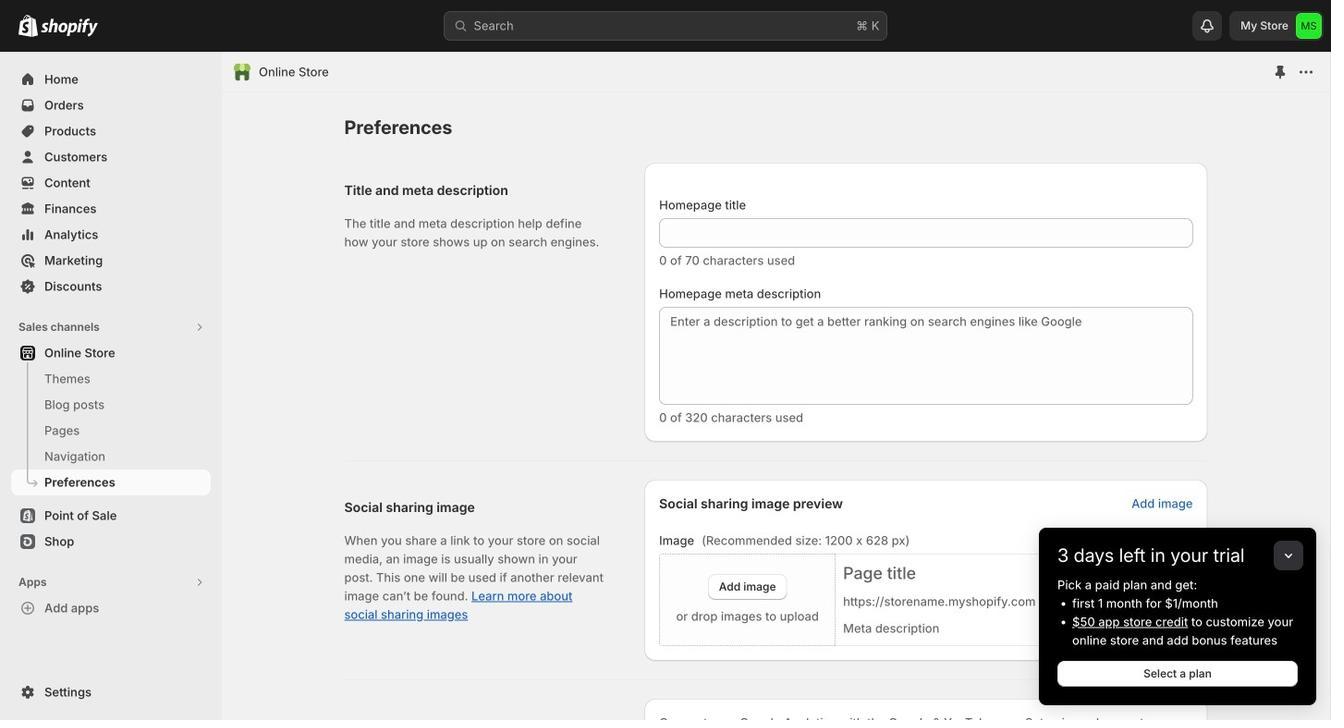 Task type: describe. For each thing, give the bounding box(es) containing it.
online store image
[[233, 63, 251, 81]]



Task type: locate. For each thing, give the bounding box(es) containing it.
shopify image
[[18, 15, 38, 37]]

shopify image
[[41, 18, 98, 37]]

my store image
[[1296, 13, 1322, 39]]



Task type: vqa. For each thing, say whether or not it's contained in the screenshot.
Online Store image
yes



